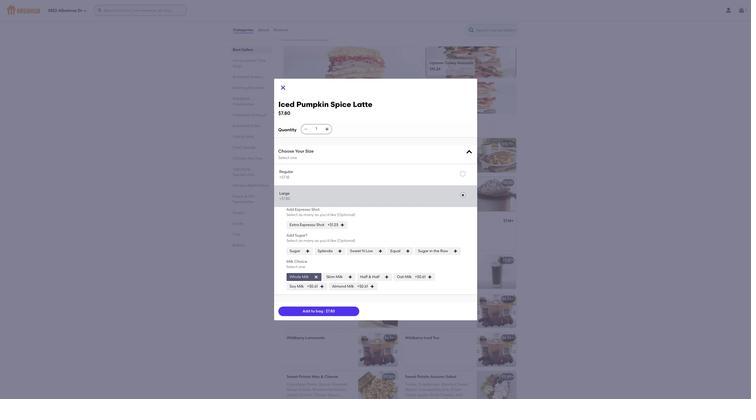 Task type: describe. For each thing, give the bounding box(es) containing it.
iced s'mores latte button
[[284, 216, 398, 251]]

$5.57 +
[[503, 258, 514, 263]]

latte inside the "iced s'mores latte" button
[[311, 220, 320, 224]]

tomatoes,
[[328, 388, 347, 392]]

s'mores black cold brew image
[[477, 255, 516, 289]]

oat milk
[[397, 275, 412, 280]]

add to bag : $7.80
[[303, 309, 335, 314]]

1 vertical spatial only!
[[335, 126, 350, 133]]

morning favorites tab
[[233, 85, 270, 91]]

1 vertical spatial $15.24
[[382, 142, 393, 146]]

(v)
[[450, 142, 455, 146]]

sweet for sweet n low
[[350, 249, 361, 253]]

wildberry iced tea image
[[477, 333, 516, 367]]

pumpkin
[[296, 100, 329, 109]]

whipped
[[324, 149, 340, 154]]

sandwiches inside panini & hot sandwiches
[[233, 200, 254, 204]]

& right mac in the bottom left of the page
[[321, 375, 324, 380]]

turkey, cranberries, roasted sweet potato, candied pecans, diced green apple, goat cheese, and maple dijon dressing
[[405, 383, 468, 400]]

breakfast for breakfast bakery
[[233, 75, 250, 79]]

shot for add espresso shot select as many as you'd like (optional)
[[311, 207, 320, 212]]

avocado
[[457, 61, 474, 65]]

cranberry orange muffin image
[[358, 294, 398, 328]]

dijon
[[417, 399, 426, 400]]

extra
[[290, 223, 299, 227]]

to
[[311, 309, 315, 314]]

scrambled
[[405, 149, 425, 154]]

green for potato,
[[405, 393, 416, 398]]

garden gate scrambler (v) image
[[477, 138, 516, 173]]

skim
[[326, 275, 335, 280]]

choose for your
[[278, 149, 294, 154]]

onions
[[405, 160, 417, 165]]

in
[[430, 249, 433, 253]]

sandwiches for breakfast
[[233, 102, 254, 107]]

pumpkin spice latte image
[[477, 177, 516, 212]]

soy milk
[[290, 285, 304, 289]]

$11.89 +
[[502, 375, 514, 380]]

you'd inside add espresso shot select as many as you'd like (optional)
[[320, 213, 329, 217]]

s'mores creamy cold brew image
[[358, 255, 398, 289]]

wildberry arnold palmer image
[[477, 294, 516, 328]]

$15.24 +
[[382, 142, 396, 146]]

sandwiches for signature
[[233, 173, 254, 177]]

0 horizontal spatial roasted
[[313, 388, 327, 392]]

Input item quantity number field
[[311, 124, 322, 134]]

s'mores latte image
[[358, 177, 398, 212]]

grubhub
[[313, 37, 329, 42]]

half & half
[[360, 275, 380, 280]]

$0.00
[[503, 181, 513, 185]]

you'd inside add sugar? select as many as you'd like (optional)
[[320, 239, 329, 243]]

only! inside tab
[[233, 64, 242, 68]]

s'mores creamy cold brew
[[287, 258, 336, 263]]

cheddar,
[[436, 149, 453, 154]]

2 half from the left
[[372, 275, 380, 280]]

apple,
[[417, 393, 429, 398]]

best for best sellers
[[233, 48, 241, 52]]

breakfast sandwiches tab
[[233, 96, 270, 107]]

2 vertical spatial iced
[[424, 336, 432, 341]]

milk for soy milk
[[297, 285, 304, 289]]

1 half from the left
[[360, 275, 368, 280]]

kids tab
[[233, 232, 270, 237]]

+ for wildberry lemonade image
[[393, 336, 396, 341]]

select inside add sugar? select as many as you'd like (optional)
[[287, 239, 298, 243]]

signature
[[233, 167, 250, 172]]

scrambler
[[430, 142, 449, 146]]

s'mores for latte
[[287, 181, 301, 185]]

sauce,
[[328, 393, 340, 398]]

milk for whole milk
[[302, 275, 309, 280]]

panini
[[233, 194, 244, 199]]

+ for wildberry arnold palmer image at the right
[[512, 297, 514, 302]]

diced
[[451, 388, 461, 392]]

breakfast sides tab
[[233, 123, 270, 129]]

add for add sugar? select as many as you'd like (optional)
[[287, 234, 294, 238]]

milk for skim milk
[[336, 275, 343, 280]]

limited inside 'for a limited time only!'
[[243, 58, 256, 63]]

select inside choose your size select one
[[278, 156, 289, 160]]

breakfast for breakfast sides
[[233, 124, 250, 128]]

$10.90
[[502, 142, 513, 146]]

$4.33 for wildberry arnold palmer image at the right
[[502, 297, 512, 302]]

morning favorites
[[233, 86, 265, 90]]

choose any two
[[233, 156, 262, 161]]

categories
[[233, 28, 253, 32]]

drinks
[[233, 222, 244, 226]]

equal
[[390, 249, 401, 253]]

of
[[345, 155, 349, 159]]

sweet potato autumn salad image
[[477, 372, 516, 400]]

& for yogurt
[[252, 113, 254, 117]]

one inside choose your size select one
[[290, 156, 297, 160]]

cold
[[317, 258, 326, 263]]

wildberry iced tea
[[405, 336, 439, 341]]

best for best sellers most ordered on grubhub
[[283, 30, 295, 37]]

drinks tab
[[233, 221, 270, 227]]

1 horizontal spatial for
[[283, 126, 292, 133]]

milk for almond milk
[[347, 285, 354, 289]]

select inside milk choice select one
[[287, 265, 298, 269]]

handcrafted
[[233, 184, 256, 188]]

cranberries,
[[418, 383, 441, 387]]

espresso for add
[[295, 207, 311, 212]]

sellers for best sellers
[[242, 48, 254, 52]]

select inside add espresso shot select as many as you'd like (optional)
[[287, 213, 298, 217]]

oatmeals
[[233, 113, 251, 117]]

many inside add sugar? select as many as you'd like (optional)
[[304, 239, 314, 243]]

$13.38 button
[[284, 47, 422, 114]]

and inside cavatappi pasta, bacon, roasted sweet potato, roasted tomatoes, green onions, cheese sauce, parmesan, and bread crumbs
[[307, 399, 314, 400]]

blueberry for blueberry compote, whipped cream, fresh blueberries on top of our buttermilk pancakes
[[287, 149, 304, 154]]

and inside turkey, cranberries, roasted sweet potato, candied pecans, diced green apple, goat cheese, and maple dijon dressing
[[455, 393, 462, 398]]

wildberry lemonade
[[287, 336, 325, 341]]

crumbs
[[327, 399, 341, 400]]

1 vertical spatial for a limited time only!
[[283, 126, 350, 133]]

bag
[[316, 309, 323, 314]]

choose your size select one
[[278, 149, 314, 160]]

salads
[[243, 145, 255, 150]]

oat
[[397, 275, 404, 280]]

(optional) inside add sugar? select as many as you'd like (optional)
[[337, 239, 355, 243]]

0 vertical spatial bakery
[[251, 75, 263, 79]]

blueberries
[[312, 155, 332, 159]]

regular
[[279, 170, 293, 174]]

sweet potato mac & cheese image
[[358, 372, 398, 400]]

fresh salads tab
[[233, 145, 270, 150]]

+$7.18
[[279, 175, 289, 180]]

garden
[[405, 142, 419, 146]]

sweet n low
[[350, 249, 373, 253]]

bacon,
[[319, 383, 332, 387]]

about
[[258, 28, 269, 32]]

bakery tab
[[233, 243, 270, 248]]

spice
[[330, 100, 351, 109]]

fresh salads
[[233, 145, 255, 150]]

iced for s'mores
[[287, 220, 295, 224]]

potato, inside turkey, cranberries, roasted sweet potato, candied pecans, diced green apple, goat cheese, and maple dijon dressing
[[405, 388, 418, 392]]

+$0.61 for almond milk
[[357, 285, 368, 289]]

cream,
[[287, 155, 300, 159]]

sugar for sugar in the raw
[[418, 249, 429, 253]]

whole
[[290, 275, 301, 280]]

handcrafted pastas tab
[[233, 183, 270, 189]]

$4.33 + for wildberry iced tea image
[[502, 336, 514, 341]]

choose for any
[[233, 156, 247, 161]]

raw
[[440, 249, 448, 253]]

panini & hot sandwiches
[[233, 194, 255, 204]]

1 vertical spatial bakery
[[233, 243, 245, 248]]

sugar?
[[295, 234, 307, 238]]

latte inside iced pumpkin spice latte $7.80
[[353, 100, 372, 109]]

sweet inside turkey, cranberries, roasted sweet potato, candied pecans, diced green apple, goat cheese, and maple dijon dressing
[[457, 383, 468, 387]]

$11.89
[[502, 375, 512, 380]]

mac
[[312, 375, 320, 380]]

pasta,
[[307, 383, 318, 387]]

blueberry compote, whipped cream, fresh blueberries on top of our buttermilk pancakes
[[287, 149, 349, 165]]

pepper,
[[405, 155, 419, 159]]

3822 albatross dr
[[48, 8, 82, 13]]

1 vertical spatial a
[[293, 126, 297, 133]]

cheese inside cavatappi pasta, bacon, roasted sweet potato, roasted tomatoes, green onions, cheese sauce, parmesan, and bread crumbs
[[313, 393, 327, 398]]

potato, inside cavatappi pasta, bacon, roasted sweet potato, roasted tomatoes, green onions, cheese sauce, parmesan, and bread crumbs
[[299, 388, 312, 392]]

choose any two tab
[[233, 156, 270, 161]]

soups tab
[[233, 210, 270, 216]]

your
[[295, 149, 304, 154]]

best sellers most ordered on grubhub
[[283, 30, 329, 42]]

breakfast sides
[[233, 124, 260, 128]]

reviews button
[[273, 21, 289, 40]]

as up iced s'mores latte
[[299, 213, 303, 217]]

1 horizontal spatial roasted
[[333, 383, 347, 387]]

+$1.23
[[328, 223, 338, 227]]

almond milk
[[332, 285, 354, 289]]

+$7.80
[[279, 197, 290, 201]]

milk inside milk choice select one
[[287, 260, 293, 264]]

breakfast for breakfast sandwiches
[[233, 97, 250, 101]]



Task type: vqa. For each thing, say whether or not it's contained in the screenshot.
Whipped
yes



Task type: locate. For each thing, give the bounding box(es) containing it.
cavatappi
[[287, 383, 306, 387]]

iced pumpkin spice latte $7.80
[[278, 100, 372, 116]]

add for add espresso shot select as many as you'd like (optional)
[[287, 207, 294, 212]]

add down +$7.80 at the left of the page
[[287, 207, 294, 212]]

maple
[[405, 399, 416, 400]]

uptown turkey avocado $15.24
[[430, 61, 474, 71]]

0 vertical spatial one
[[290, 156, 297, 160]]

1 horizontal spatial half
[[372, 275, 380, 280]]

iced inside iced pumpkin spice latte $7.80
[[278, 100, 295, 109]]

blueberry pancakes
[[287, 142, 323, 146]]

0 vertical spatial pancakes
[[305, 142, 323, 146]]

shot inside add espresso shot select as many as you'd like (optional)
[[311, 207, 320, 212]]

0 vertical spatial latte
[[353, 100, 372, 109]]

1 vertical spatial latte
[[302, 181, 312, 185]]

blueberry for blueberry pancakes
[[287, 142, 304, 146]]

two
[[255, 156, 262, 161]]

milk left choice
[[287, 260, 293, 264]]

1 horizontal spatial potato,
[[405, 388, 418, 392]]

+ for wildberry iced tea image
[[512, 336, 514, 341]]

+$0.61
[[415, 275, 426, 280], [307, 285, 318, 289], [357, 285, 368, 289]]

shot left +$1.23 at the bottom left of page
[[316, 223, 325, 227]]

2 vertical spatial breakfast
[[233, 124, 250, 128]]

milk right soy
[[297, 285, 304, 289]]

cheese up bacon,
[[325, 375, 338, 380]]

blueberry inside the blueberry compote, whipped cream, fresh blueberries on top of our buttermilk pancakes
[[287, 149, 304, 154]]

0 horizontal spatial potato,
[[299, 388, 312, 392]]

sweet
[[350, 249, 361, 253], [287, 375, 298, 380], [405, 375, 416, 380], [457, 383, 468, 387], [287, 388, 298, 392]]

$15.24 left garden
[[382, 142, 393, 146]]

breakfast inside breakfast sandwiches
[[233, 97, 250, 101]]

& for half
[[369, 275, 371, 280]]

2 you'd from the top
[[320, 239, 329, 243]]

best up most at the top left
[[283, 30, 295, 37]]

time down best sellers tab at the left top of the page
[[257, 58, 266, 63]]

limited
[[243, 58, 256, 63], [298, 126, 319, 133]]

$15.24 inside "uptown turkey avocado $15.24"
[[430, 67, 441, 71]]

sellers inside "best sellers most ordered on grubhub"
[[296, 30, 315, 37]]

sandwiches up oatmeals
[[233, 102, 254, 107]]

0 vertical spatial sellers
[[296, 30, 315, 37]]

1 vertical spatial breakfast
[[233, 97, 250, 101]]

0 vertical spatial time
[[257, 58, 266, 63]]

select down sugar?
[[287, 239, 298, 243]]

top
[[338, 155, 344, 159]]

2 green from the left
[[405, 393, 416, 398]]

gate
[[420, 142, 429, 146]]

cheese,
[[440, 393, 454, 398]]

latte right spice
[[353, 100, 372, 109]]

large
[[279, 191, 290, 196]]

1 horizontal spatial on
[[333, 155, 337, 159]]

2 many from the top
[[304, 239, 314, 243]]

and down the diced
[[455, 393, 462, 398]]

potato up cranberries,
[[417, 375, 430, 380]]

sellers up for a limited time only! tab
[[242, 48, 254, 52]]

sweet up the diced
[[457, 383, 468, 387]]

fresh up buttermilk
[[301, 155, 311, 159]]

main navigation navigation
[[0, 0, 751, 21]]

0 horizontal spatial one
[[290, 156, 297, 160]]

2 breakfast from the top
[[233, 97, 250, 101]]

1 horizontal spatial limited
[[298, 126, 319, 133]]

for down best sellers
[[233, 58, 239, 63]]

and down onions,
[[307, 399, 314, 400]]

(optional) inside add espresso shot select as many as you'd like (optional)
[[337, 213, 355, 217]]

1 vertical spatial sellers
[[242, 48, 254, 52]]

svg image
[[98, 8, 102, 12], [83, 9, 86, 12], [340, 223, 345, 227], [338, 249, 342, 254], [378, 249, 383, 254], [453, 249, 458, 254], [314, 275, 318, 280], [348, 275, 352, 280], [320, 285, 324, 289], [370, 285, 374, 289]]

0 horizontal spatial best
[[233, 48, 241, 52]]

add inside add sugar? select as many as you'd like (optional)
[[287, 234, 294, 238]]

time down iced pumpkin spice latte $7.80
[[320, 126, 334, 133]]

& left hot at the top
[[245, 194, 248, 199]]

wildberry lemonade image
[[358, 333, 398, 367]]

candied
[[419, 388, 435, 392]]

0 horizontal spatial potato
[[299, 375, 311, 380]]

1 vertical spatial many
[[304, 239, 314, 243]]

shot up iced s'mores latte
[[311, 207, 320, 212]]

1 vertical spatial choose
[[233, 156, 247, 161]]

pancakes down "blueberries"
[[313, 160, 330, 165]]

0 vertical spatial best
[[283, 30, 295, 37]]

add sugar? select as many as you'd like (optional)
[[287, 234, 355, 243]]

0 vertical spatial $7.80
[[278, 110, 290, 116]]

sugar left in
[[418, 249, 429, 253]]

a down best sellers
[[239, 58, 242, 63]]

1 (optional) from the top
[[337, 213, 355, 217]]

as up 'extra espresso shot'
[[315, 213, 319, 217]]

best inside best sellers tab
[[233, 48, 241, 52]]

2 horizontal spatial roasted
[[442, 383, 456, 387]]

pancakes inside the blueberry compote, whipped cream, fresh blueberries on top of our buttermilk pancakes
[[313, 160, 330, 165]]

sweet down cavatappi
[[287, 388, 298, 392]]

1 blueberry from the top
[[287, 142, 304, 146]]

2 potato, from the left
[[405, 388, 418, 392]]

latte down buttermilk
[[302, 181, 312, 185]]

0 horizontal spatial limited
[[243, 58, 256, 63]]

0 vertical spatial only!
[[233, 64, 242, 68]]

signature sandwiches tab
[[233, 167, 270, 178]]

fresh inside tab
[[233, 145, 242, 150]]

1 vertical spatial (optional)
[[337, 239, 355, 243]]

add for add to bag : $7.80
[[303, 309, 310, 314]]

eggs,
[[426, 149, 436, 154]]

+$0.61 right oat milk
[[415, 275, 426, 280]]

&
[[252, 113, 254, 117], [245, 194, 248, 199], [369, 275, 371, 280], [321, 375, 324, 380]]

0 horizontal spatial wildberry
[[287, 336, 305, 341]]

for a limited time only! tab
[[233, 58, 270, 69]]

limited down best sellers tab at the left top of the page
[[243, 58, 256, 63]]

1 vertical spatial fresh
[[301, 155, 311, 159]]

sugar in the raw
[[418, 249, 448, 253]]

only! up "breakfast bakery"
[[233, 64, 242, 68]]

add left to
[[303, 309, 310, 314]]

for
[[233, 58, 239, 63], [283, 126, 292, 133]]

s'mores left creamy
[[287, 258, 301, 263]]

1 vertical spatial blueberry
[[287, 149, 304, 154]]

& left yogurt
[[252, 113, 254, 117]]

family meal tab
[[233, 134, 270, 140]]

many inside add espresso shot select as many as you'd like (optional)
[[304, 213, 314, 217]]

2 wildberry from the left
[[405, 336, 423, 341]]

green inside cavatappi pasta, bacon, roasted sweet potato, roasted tomatoes, green onions, cheese sauce, parmesan, and bread crumbs
[[287, 393, 298, 398]]

potato for cranberries,
[[417, 375, 430, 380]]

0 horizontal spatial and
[[307, 399, 314, 400]]

+$0.61 for soy milk
[[307, 285, 318, 289]]

sweet left n
[[350, 249, 361, 253]]

bakery down kids
[[233, 243, 245, 248]]

quantity
[[278, 127, 297, 132]]

0 vertical spatial shot
[[311, 207, 320, 212]]

0 vertical spatial many
[[304, 213, 314, 217]]

0 vertical spatial cheese
[[325, 375, 338, 380]]

1 horizontal spatial choose
[[278, 149, 294, 154]]

roasted down the salad
[[442, 383, 456, 387]]

+$0.61 down the half & half
[[357, 285, 368, 289]]

time inside tab
[[257, 58, 266, 63]]

select up extra
[[287, 213, 298, 217]]

1 horizontal spatial $15.24
[[430, 67, 441, 71]]

sellers inside tab
[[242, 48, 254, 52]]

3822
[[48, 8, 57, 13]]

sandwiches inside tab
[[233, 173, 254, 177]]

2 vertical spatial s'mores
[[287, 258, 301, 263]]

1 vertical spatial you'd
[[320, 239, 329, 243]]

shot for extra espresso shot
[[316, 223, 325, 227]]

select down choice
[[287, 265, 298, 269]]

$15.24 down uptown
[[430, 67, 441, 71]]

green inside turkey, cranberries, roasted sweet potato, candied pecans, diced green apple, goat cheese, and maple dijon dressing
[[405, 393, 416, 398]]

on right ordered
[[307, 37, 312, 42]]

iced s'mores latte image
[[358, 216, 398, 251]]

breakfast sandwiches
[[233, 97, 254, 107]]

1 vertical spatial limited
[[298, 126, 319, 133]]

a up the blueberry pancakes
[[293, 126, 297, 133]]

for a limited time only! up the blueberry pancakes
[[283, 126, 350, 133]]

one down choice
[[299, 265, 305, 269]]

1 green from the left
[[287, 393, 298, 398]]

1 many from the top
[[304, 213, 314, 217]]

latte down add espresso shot select as many as you'd like (optional)
[[311, 220, 320, 224]]

best sellers tab
[[233, 47, 270, 53]]

1 horizontal spatial sellers
[[296, 30, 315, 37]]

sugar
[[290, 249, 300, 253], [418, 249, 429, 253]]

uptown
[[430, 61, 444, 65]]

0 horizontal spatial time
[[257, 58, 266, 63]]

half left oat
[[372, 275, 380, 280]]

+ for blueberry pancakes image
[[393, 142, 396, 146]]

1 horizontal spatial best
[[283, 30, 295, 37]]

0 vertical spatial espresso
[[295, 207, 311, 212]]

latte inside s'mores latte button
[[302, 181, 312, 185]]

green
[[287, 393, 298, 398], [405, 393, 416, 398]]

1 breakfast from the top
[[233, 75, 250, 79]]

2
[[745, 8, 747, 12]]

0 vertical spatial sandwiches
[[233, 102, 254, 107]]

like up splenda
[[330, 239, 336, 243]]

1 $4.33 from the top
[[502, 297, 512, 302]]

sellers for best sellers most ordered on grubhub
[[296, 30, 315, 37]]

green up parmesan,
[[287, 393, 298, 398]]

n
[[362, 249, 365, 253]]

1 vertical spatial shot
[[316, 223, 325, 227]]

iced inside button
[[287, 220, 295, 224]]

choose up signature
[[233, 156, 247, 161]]

family meal
[[233, 135, 254, 139]]

milk for oat milk
[[405, 275, 412, 280]]

sugar for sugar
[[290, 249, 300, 253]]

breakfast down oatmeals
[[233, 124, 250, 128]]

on down "whipped"
[[333, 155, 337, 159]]

almond
[[332, 285, 346, 289]]

cheese
[[325, 375, 338, 380], [313, 393, 327, 398]]

1 horizontal spatial fresh
[[301, 155, 311, 159]]

sweet for sweet potato mac & cheese
[[287, 375, 298, 380]]

potato
[[299, 375, 311, 380], [417, 375, 430, 380]]

sweet inside cavatappi pasta, bacon, roasted sweet potato, roasted tomatoes, green onions, cheese sauce, parmesan, and bread crumbs
[[287, 388, 298, 392]]

2 $4.33 from the top
[[502, 336, 512, 341]]

1 sandwiches from the top
[[233, 102, 254, 107]]

choose inside choose your size select one
[[278, 149, 294, 154]]

spinach,
[[443, 155, 458, 159]]

green
[[459, 155, 469, 159]]

albatross
[[58, 8, 77, 13]]

bread
[[315, 399, 326, 400]]

sweet up cavatappi
[[287, 375, 298, 380]]

panini & hot sandwiches tab
[[233, 194, 270, 205]]

1 vertical spatial and
[[307, 399, 314, 400]]

1 vertical spatial $7.80
[[326, 309, 335, 314]]

0 horizontal spatial sellers
[[242, 48, 254, 52]]

pastas
[[257, 184, 269, 188]]

a inside for a limited time only! tab
[[239, 58, 242, 63]]

2 $4.33 + from the top
[[502, 336, 514, 341]]

2 vertical spatial sandwiches
[[233, 200, 254, 204]]

2 vertical spatial add
[[303, 309, 310, 314]]

iced up quantity
[[278, 100, 295, 109]]

espresso for extra
[[300, 223, 316, 227]]

potato for pasta,
[[299, 375, 311, 380]]

& down low
[[369, 275, 371, 280]]

sandwiches
[[233, 102, 254, 107], [233, 173, 254, 177], [233, 200, 254, 204]]

0 vertical spatial on
[[307, 37, 312, 42]]

1 vertical spatial iced
[[287, 220, 295, 224]]

$7.80 for iced pumpkin spice latte
[[278, 110, 290, 116]]

for inside tab
[[233, 58, 239, 63]]

$4.33
[[502, 297, 512, 302], [502, 336, 512, 341]]

1 sugar from the left
[[290, 249, 300, 253]]

s'mores down +$7.18
[[287, 181, 301, 185]]

$7.80 down $13.38
[[278, 110, 290, 116]]

$0.00 button
[[402, 177, 516, 212]]

roasted inside turkey, cranberries, roasted sweet potato, candied pecans, diced green apple, goat cheese, and maple dijon dressing
[[442, 383, 456, 387]]

breakfast inside tab
[[233, 124, 250, 128]]

0 horizontal spatial on
[[307, 37, 312, 42]]

wildberry left tea
[[405, 336, 423, 341]]

2 blueberry from the top
[[287, 149, 304, 154]]

0 vertical spatial s'mores
[[287, 181, 301, 185]]

1 vertical spatial for
[[283, 126, 292, 133]]

0 vertical spatial $4.33 +
[[502, 297, 514, 302]]

for up the blueberry pancakes
[[283, 126, 292, 133]]

0 horizontal spatial only!
[[233, 64, 242, 68]]

breakfast bakery
[[233, 75, 263, 79]]

breakfast up the morning
[[233, 75, 250, 79]]

milk right 'skim'
[[336, 275, 343, 280]]

& inside panini & hot sandwiches
[[245, 194, 248, 199]]

fresh down family
[[233, 145, 242, 150]]

(optional) up +$1.23 at the bottom left of page
[[337, 213, 355, 217]]

search icon image
[[468, 27, 475, 33]]

1 horizontal spatial for a limited time only!
[[283, 126, 350, 133]]

1 vertical spatial s'mores
[[296, 220, 310, 224]]

sellers up ordered
[[296, 30, 315, 37]]

on inside the blueberry compote, whipped cream, fresh blueberries on top of our buttermilk pancakes
[[333, 155, 337, 159]]

1 potato, from the left
[[299, 388, 312, 392]]

half down n
[[360, 275, 368, 280]]

+ for the sweet potato mac & cheese image
[[393, 375, 396, 380]]

1 like from the top
[[330, 213, 336, 217]]

whole milk
[[290, 275, 309, 280]]

(optional)
[[337, 213, 355, 217], [337, 239, 355, 243]]

0 vertical spatial you'd
[[320, 213, 329, 217]]

fresh inside the blueberry compote, whipped cream, fresh blueberries on top of our buttermilk pancakes
[[301, 155, 311, 159]]

0 horizontal spatial bakery
[[233, 243, 245, 248]]

extra espresso shot
[[290, 223, 325, 227]]

choose up 'cream,'
[[278, 149, 294, 154]]

soy
[[290, 285, 296, 289]]

like inside add espresso shot select as many as you'd like (optional)
[[330, 213, 336, 217]]

1 vertical spatial time
[[320, 126, 334, 133]]

1 vertical spatial like
[[330, 239, 336, 243]]

add inside add espresso shot select as many as you'd like (optional)
[[287, 207, 294, 212]]

choose inside tab
[[233, 156, 247, 161]]

breakfast bakery tab
[[233, 74, 270, 80]]

potato, down turkey,
[[405, 388, 418, 392]]

compote,
[[305, 149, 323, 154]]

0 vertical spatial for
[[233, 58, 239, 63]]

espresso up iced s'mores latte
[[295, 207, 311, 212]]

s'mores for creamy
[[287, 258, 301, 263]]

signature sandwiches
[[233, 167, 254, 177]]

2 potato from the left
[[417, 375, 430, 380]]

$7.18
[[504, 219, 512, 224]]

for a limited time only! inside for a limited time only! tab
[[233, 58, 266, 68]]

1 $4.33 + from the top
[[502, 297, 514, 302]]

0 vertical spatial (optional)
[[337, 213, 355, 217]]

salad
[[446, 375, 456, 380]]

you'd up splenda
[[320, 239, 329, 243]]

$4.33 for wildberry iced tea image
[[502, 336, 512, 341]]

1 vertical spatial $4.33
[[502, 336, 512, 341]]

0 vertical spatial for a limited time only!
[[233, 58, 266, 68]]

red
[[453, 149, 459, 154]]

the
[[434, 249, 440, 253]]

$7.80 inside iced pumpkin spice latte $7.80
[[278, 110, 290, 116]]

(optional) up sweet n low
[[337, 239, 355, 243]]

large +$7.80
[[279, 191, 290, 201]]

blueberry pancakes image
[[358, 138, 398, 173]]

splenda
[[318, 249, 333, 253]]

sides
[[251, 124, 260, 128]]

green up maple
[[405, 393, 416, 398]]

limited up the blueberry pancakes
[[298, 126, 319, 133]]

1 horizontal spatial only!
[[335, 126, 350, 133]]

$6.19 +
[[385, 336, 396, 341]]

for a limited time only! up "breakfast bakery"
[[233, 58, 266, 68]]

potato, up onions,
[[299, 388, 312, 392]]

wildberry for wildberry lemonade
[[287, 336, 305, 341]]

+ for sweet potato autumn salad image
[[512, 375, 514, 380]]

hot
[[248, 194, 255, 199]]

3 sandwiches from the top
[[233, 200, 254, 204]]

brew
[[327, 258, 336, 263]]

milk right almond
[[347, 285, 354, 289]]

svg image inside 2 button
[[739, 7, 745, 13]]

espresso inside add espresso shot select as many as you'd like (optional)
[[295, 207, 311, 212]]

s'mores up sugar?
[[296, 220, 310, 224]]

best sellers
[[233, 48, 254, 52]]

3 breakfast from the top
[[233, 124, 250, 128]]

1 you'd from the top
[[320, 213, 329, 217]]

kids
[[233, 232, 240, 237]]

0 horizontal spatial for a limited time only!
[[233, 58, 266, 68]]

favorites
[[248, 86, 265, 90]]

espresso
[[295, 207, 311, 212], [300, 223, 316, 227]]

1 vertical spatial sandwiches
[[233, 173, 254, 177]]

espresso up sugar?
[[300, 223, 316, 227]]

2 sandwiches from the top
[[233, 173, 254, 177]]

0 horizontal spatial +$0.61
[[307, 285, 318, 289]]

roasted down bacon,
[[313, 388, 327, 392]]

2 like from the top
[[330, 239, 336, 243]]

wildberry for wildberry iced tea
[[405, 336, 423, 341]]

you'd up +$1.23 at the bottom left of page
[[320, 213, 329, 217]]

$7.80 for add to bag
[[326, 309, 335, 314]]

0 vertical spatial and
[[455, 393, 462, 398]]

potato up pasta,
[[299, 375, 311, 380]]

oatmeals & yogurt tab
[[233, 112, 270, 118]]

best inside "best sellers most ordered on grubhub"
[[283, 30, 295, 37]]

breakfast down the morning
[[233, 97, 250, 101]]

0 horizontal spatial for
[[233, 58, 239, 63]]

on inside "best sellers most ordered on grubhub"
[[307, 37, 312, 42]]

0 horizontal spatial choose
[[233, 156, 247, 161]]

blueberry up 'cream,'
[[287, 149, 304, 154]]

& for hot
[[245, 194, 248, 199]]

many down sugar?
[[304, 239, 314, 243]]

autumn
[[431, 375, 445, 380]]

0 vertical spatial like
[[330, 213, 336, 217]]

like inside add sugar? select as many as you'd like (optional)
[[330, 239, 336, 243]]

Search Corner Bakery search field
[[476, 28, 517, 33]]

best up for a limited time only! tab
[[233, 48, 241, 52]]

1 vertical spatial $4.33 +
[[502, 336, 514, 341]]

like up +$1.23 at the bottom left of page
[[330, 213, 336, 217]]

1 vertical spatial add
[[287, 234, 294, 238]]

blueberry up 'your'
[[287, 142, 304, 146]]

1 horizontal spatial potato
[[417, 375, 430, 380]]

sandwiches down signature
[[233, 173, 254, 177]]

fresh
[[233, 145, 242, 150], [301, 155, 311, 159]]

as up splenda
[[315, 239, 319, 243]]

iced left tea
[[424, 336, 432, 341]]

0 vertical spatial choose
[[278, 149, 294, 154]]

+ for s'mores black cold brew image
[[512, 258, 514, 263]]

$4.33 + for wildberry arnold palmer image at the right
[[502, 297, 514, 302]]

0 horizontal spatial half
[[360, 275, 368, 280]]

+$0.61 right soy milk
[[307, 285, 318, 289]]

most
[[283, 37, 291, 42]]

+$0.61 for oat milk
[[415, 275, 426, 280]]

0 vertical spatial $4.33
[[502, 297, 512, 302]]

sugar up choice
[[290, 249, 300, 253]]

as down sugar?
[[299, 239, 303, 243]]

iced for pumpkin
[[278, 100, 295, 109]]

many
[[304, 213, 314, 217], [304, 239, 314, 243]]

2 horizontal spatial +$0.61
[[415, 275, 426, 280]]

1 potato from the left
[[299, 375, 311, 380]]

parmesan,
[[287, 399, 306, 400]]

sweet for sweet potato autumn salad
[[405, 375, 416, 380]]

2 (optional) from the top
[[337, 239, 355, 243]]

:
[[324, 309, 325, 314]]

buttermilk
[[294, 160, 312, 165]]

1 horizontal spatial a
[[293, 126, 297, 133]]

1 vertical spatial pancakes
[[313, 160, 330, 165]]

0 horizontal spatial $15.24
[[382, 142, 393, 146]]

0 horizontal spatial $7.80
[[278, 110, 290, 116]]

our
[[287, 160, 293, 165]]

1 wildberry from the left
[[287, 336, 305, 341]]

1 vertical spatial on
[[333, 155, 337, 159]]

blueberry
[[287, 142, 304, 146], [287, 149, 304, 154]]

1 horizontal spatial time
[[320, 126, 334, 133]]

$7.80 right :
[[326, 309, 335, 314]]

turkey
[[445, 61, 457, 65]]

select up regular
[[278, 156, 289, 160]]

$7.18 +
[[504, 219, 514, 224]]

time
[[257, 58, 266, 63], [320, 126, 334, 133]]

1 horizontal spatial sugar
[[418, 249, 429, 253]]

milk choice select one
[[287, 260, 307, 269]]

2 button
[[739, 6, 747, 15]]

0 horizontal spatial green
[[287, 393, 298, 398]]

ordered
[[292, 37, 306, 42]]

add left sugar?
[[287, 234, 294, 238]]

2 vertical spatial latte
[[311, 220, 320, 224]]

0 horizontal spatial sugar
[[290, 249, 300, 253]]

milk right oat
[[405, 275, 412, 280]]

iced down +$7.80 at the left of the page
[[287, 220, 295, 224]]

only! up "whipped"
[[335, 126, 350, 133]]

milk right the "whole"
[[302, 275, 309, 280]]

svg image
[[739, 7, 745, 13], [280, 85, 286, 91], [304, 127, 308, 131], [325, 127, 329, 131], [466, 148, 473, 156], [306, 249, 310, 254], [406, 249, 410, 254], [385, 275, 389, 280], [428, 275, 432, 280]]

1 horizontal spatial $7.80
[[326, 309, 335, 314]]

2 sugar from the left
[[418, 249, 429, 253]]

green for sweet
[[287, 393, 298, 398]]

one inside milk choice select one
[[299, 265, 305, 269]]



